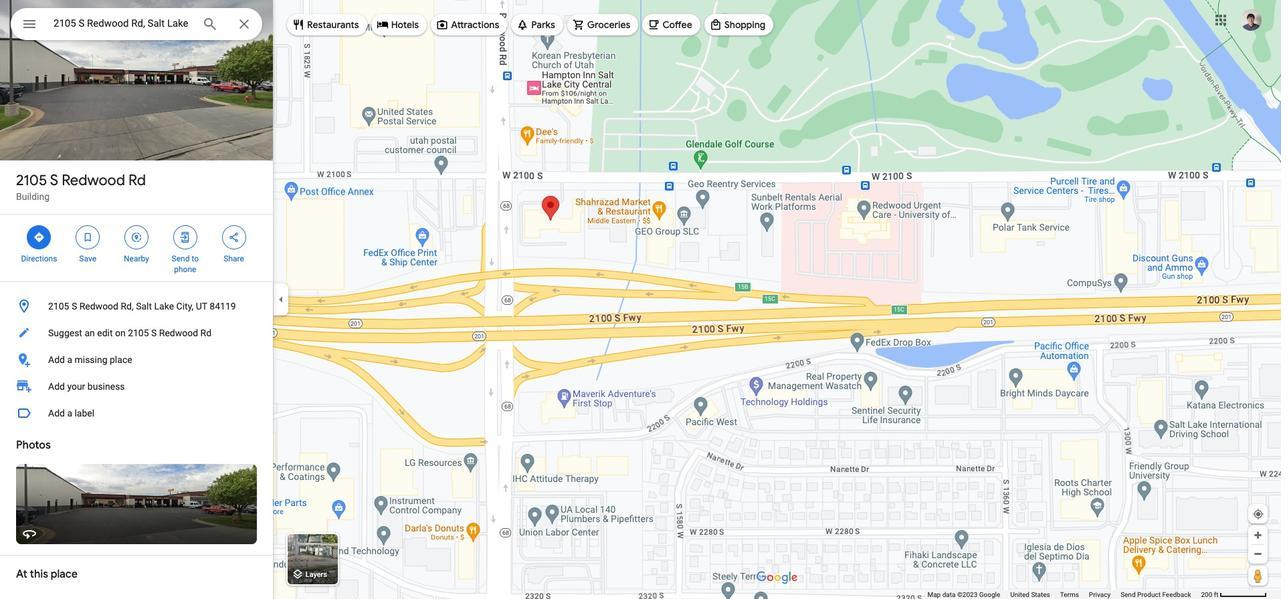 Task type: locate. For each thing, give the bounding box(es) containing it.
0 vertical spatial redwood
[[62, 171, 125, 190]]

s inside button
[[72, 301, 77, 312]]

attractions button
[[431, 9, 508, 41]]

suggest
[[48, 328, 82, 339]]

2105 for rd,
[[48, 301, 69, 312]]

add
[[48, 355, 65, 365], [48, 382, 65, 392], [48, 408, 65, 419]]

layers
[[306, 571, 327, 580]]


[[131, 230, 143, 245]]

None field
[[54, 15, 191, 31]]

rd down ut
[[201, 328, 212, 339]]

s inside button
[[151, 328, 157, 339]]

send left the product
[[1121, 592, 1136, 599]]

2 a from the top
[[67, 408, 72, 419]]

map data ©2023 google
[[928, 592, 1001, 599]]

s inside the 2105 s redwood rd building
[[50, 171, 58, 190]]

add a missing place button
[[0, 347, 273, 374]]

0 vertical spatial a
[[67, 355, 72, 365]]

redwood
[[62, 171, 125, 190], [79, 301, 118, 312], [159, 328, 198, 339]]

a inside button
[[67, 408, 72, 419]]

2105 up the suggest in the bottom of the page
[[48, 301, 69, 312]]

1 horizontal spatial send
[[1121, 592, 1136, 599]]

terms
[[1061, 592, 1080, 599]]

2105 s redwood rd, salt lake city, ut 84119 button
[[0, 293, 273, 320]]

collapse side panel image
[[274, 293, 289, 307]]

send inside the 'send to phone'
[[172, 254, 190, 264]]

rd
[[129, 171, 146, 190], [201, 328, 212, 339]]

send for send product feedback
[[1121, 592, 1136, 599]]

2 horizontal spatial s
[[151, 328, 157, 339]]

send
[[172, 254, 190, 264], [1121, 592, 1136, 599]]

add left label
[[48, 408, 65, 419]]

2105 inside button
[[48, 301, 69, 312]]

restaurants
[[307, 19, 359, 31]]

0 horizontal spatial s
[[50, 171, 58, 190]]

2 vertical spatial s
[[151, 328, 157, 339]]

a left 'missing' on the bottom left of page
[[67, 355, 72, 365]]

1 horizontal spatial s
[[72, 301, 77, 312]]

nearby
[[124, 254, 149, 264]]

1 add from the top
[[48, 355, 65, 365]]

0 vertical spatial s
[[50, 171, 58, 190]]

add left your at the left of the page
[[48, 382, 65, 392]]

2105 inside the 2105 s redwood rd building
[[16, 171, 47, 190]]

2105 right on
[[128, 328, 149, 339]]

a inside button
[[67, 355, 72, 365]]

to
[[192, 254, 199, 264]]

your
[[67, 382, 85, 392]]

1 vertical spatial redwood
[[79, 301, 118, 312]]

footer containing map data ©2023 google
[[928, 591, 1202, 600]]

suggest an edit on 2105 s redwood rd button
[[0, 320, 273, 347]]

save
[[79, 254, 96, 264]]

at
[[16, 568, 27, 582]]

1 horizontal spatial place
[[110, 355, 132, 365]]

1 vertical spatial 2105
[[48, 301, 69, 312]]

1 vertical spatial send
[[1121, 592, 1136, 599]]

at this place
[[16, 568, 78, 582]]

add inside button
[[48, 408, 65, 419]]

0 horizontal spatial send
[[172, 254, 190, 264]]

place down on
[[110, 355, 132, 365]]

a left label
[[67, 408, 72, 419]]

edit
[[97, 328, 113, 339]]

shopping
[[725, 19, 766, 31]]

200 ft button
[[1202, 592, 1268, 599]]

2 horizontal spatial 2105
[[128, 328, 149, 339]]

parks
[[532, 19, 555, 31]]

©2023
[[958, 592, 978, 599]]

redwood down city,
[[159, 328, 198, 339]]

place
[[110, 355, 132, 365], [51, 568, 78, 582]]

1 a from the top
[[67, 355, 72, 365]]

rd inside button
[[201, 328, 212, 339]]

product
[[1138, 592, 1161, 599]]

add down the suggest in the bottom of the page
[[48, 355, 65, 365]]

place right this in the left bottom of the page
[[51, 568, 78, 582]]

redwood inside 2105 s redwood rd, salt lake city, ut 84119 button
[[79, 301, 118, 312]]

0 horizontal spatial rd
[[129, 171, 146, 190]]

an
[[85, 328, 95, 339]]

zoom out image
[[1254, 550, 1264, 560]]

hotels button
[[371, 9, 427, 41]]

0 vertical spatial send
[[172, 254, 190, 264]]

1 vertical spatial s
[[72, 301, 77, 312]]

0 horizontal spatial 2105
[[16, 171, 47, 190]]

add inside button
[[48, 355, 65, 365]]

2105 up 'building'
[[16, 171, 47, 190]]

share
[[224, 254, 244, 264]]

send up phone
[[172, 254, 190, 264]]

missing
[[75, 355, 107, 365]]

this
[[30, 568, 48, 582]]

2 add from the top
[[48, 382, 65, 392]]

2105
[[16, 171, 47, 190], [48, 301, 69, 312], [128, 328, 149, 339]]

2105 s redwood rd building
[[16, 171, 146, 202]]

restaurants button
[[287, 9, 367, 41]]

1 vertical spatial rd
[[201, 328, 212, 339]]

2105 S Redwood Rd, Salt Lake City, UT 84119 field
[[11, 8, 262, 40]]

0 vertical spatial add
[[48, 355, 65, 365]]


[[33, 230, 45, 245]]

s
[[50, 171, 58, 190], [72, 301, 77, 312], [151, 328, 157, 339]]

redwood inside suggest an edit on 2105 s redwood rd button
[[159, 328, 198, 339]]

ut
[[196, 301, 207, 312]]

a for missing
[[67, 355, 72, 365]]

feedback
[[1163, 592, 1192, 599]]

1 horizontal spatial rd
[[201, 328, 212, 339]]

1 vertical spatial a
[[67, 408, 72, 419]]

a
[[67, 355, 72, 365], [67, 408, 72, 419]]

0 vertical spatial rd
[[129, 171, 146, 190]]

1 vertical spatial place
[[51, 568, 78, 582]]

0 vertical spatial 2105
[[16, 171, 47, 190]]

2 vertical spatial 2105
[[128, 328, 149, 339]]

photos
[[16, 439, 51, 452]]

2 vertical spatial add
[[48, 408, 65, 419]]

redwood up 
[[62, 171, 125, 190]]

0 vertical spatial place
[[110, 355, 132, 365]]

3 add from the top
[[48, 408, 65, 419]]

salt
[[136, 301, 152, 312]]

redwood inside the 2105 s redwood rd building
[[62, 171, 125, 190]]

rd up ""
[[129, 171, 146, 190]]

send product feedback button
[[1121, 591, 1192, 600]]

2 vertical spatial redwood
[[159, 328, 198, 339]]

google maps element
[[0, 0, 1282, 600]]

add a label button
[[0, 400, 273, 427]]

united states button
[[1011, 591, 1051, 600]]

1 vertical spatial add
[[48, 382, 65, 392]]

terms button
[[1061, 591, 1080, 600]]

footer
[[928, 591, 1202, 600]]

1 horizontal spatial 2105
[[48, 301, 69, 312]]

none field inside 2105 s redwood rd, salt lake city, ut 84119 field
[[54, 15, 191, 31]]

footer inside google maps element
[[928, 591, 1202, 600]]

add for add your business
[[48, 382, 65, 392]]

a for label
[[67, 408, 72, 419]]

send inside send product feedback button
[[1121, 592, 1136, 599]]

200 ft
[[1202, 592, 1219, 599]]

redwood up edit
[[79, 301, 118, 312]]



Task type: vqa. For each thing, say whether or not it's contained in the screenshot.


Task type: describe. For each thing, give the bounding box(es) containing it.
united states
[[1011, 592, 1051, 599]]

zoom in image
[[1254, 531, 1264, 541]]

hotels
[[391, 19, 419, 31]]

rd inside the 2105 s redwood rd building
[[129, 171, 146, 190]]

data
[[943, 592, 956, 599]]

2105 s redwood rd, salt lake city, ut 84119
[[48, 301, 236, 312]]


[[179, 230, 191, 245]]

send to phone
[[172, 254, 199, 274]]

200
[[1202, 592, 1213, 599]]

place inside button
[[110, 355, 132, 365]]

add for add a label
[[48, 408, 65, 419]]

 search field
[[11, 8, 262, 43]]

map
[[928, 592, 941, 599]]

business
[[88, 382, 125, 392]]

actions for 2105 s redwood rd region
[[0, 215, 273, 282]]

privacy button
[[1090, 591, 1111, 600]]

privacy
[[1090, 592, 1111, 599]]

2105 inside button
[[128, 328, 149, 339]]

84119
[[210, 301, 236, 312]]

show your location image
[[1253, 509, 1265, 521]]


[[82, 230, 94, 245]]

add for add a missing place
[[48, 355, 65, 365]]

coffee button
[[643, 9, 701, 41]]

states
[[1032, 592, 1051, 599]]

shopping button
[[705, 9, 774, 41]]

s for rd
[[50, 171, 58, 190]]

google
[[980, 592, 1001, 599]]

s for rd,
[[72, 301, 77, 312]]

show street view coverage image
[[1249, 566, 1268, 586]]

send for send to phone
[[172, 254, 190, 264]]

 button
[[11, 8, 48, 43]]

ft
[[1215, 592, 1219, 599]]

groceries
[[588, 19, 631, 31]]

on
[[115, 328, 126, 339]]

google account: nolan park  
(nolan.park@adept.ai) image
[[1241, 9, 1262, 31]]

united
[[1011, 592, 1030, 599]]

groceries button
[[567, 9, 639, 41]]

phone
[[174, 265, 196, 274]]

coffee
[[663, 19, 693, 31]]

add your business
[[48, 382, 125, 392]]


[[228, 230, 240, 245]]

add a label
[[48, 408, 94, 419]]

add your business link
[[0, 374, 273, 400]]

2105 for rd
[[16, 171, 47, 190]]

directions
[[21, 254, 57, 264]]

add a missing place
[[48, 355, 132, 365]]

redwood for rd
[[62, 171, 125, 190]]

rd,
[[121, 301, 134, 312]]

attractions
[[451, 19, 500, 31]]

city,
[[176, 301, 194, 312]]

redwood for rd,
[[79, 301, 118, 312]]


[[21, 15, 37, 33]]

suggest an edit on 2105 s redwood rd
[[48, 328, 212, 339]]

2105 s redwood rd main content
[[0, 0, 273, 600]]

label
[[75, 408, 94, 419]]

lake
[[154, 301, 174, 312]]

0 horizontal spatial place
[[51, 568, 78, 582]]

building
[[16, 191, 50, 202]]

send product feedback
[[1121, 592, 1192, 599]]

parks button
[[512, 9, 563, 41]]



